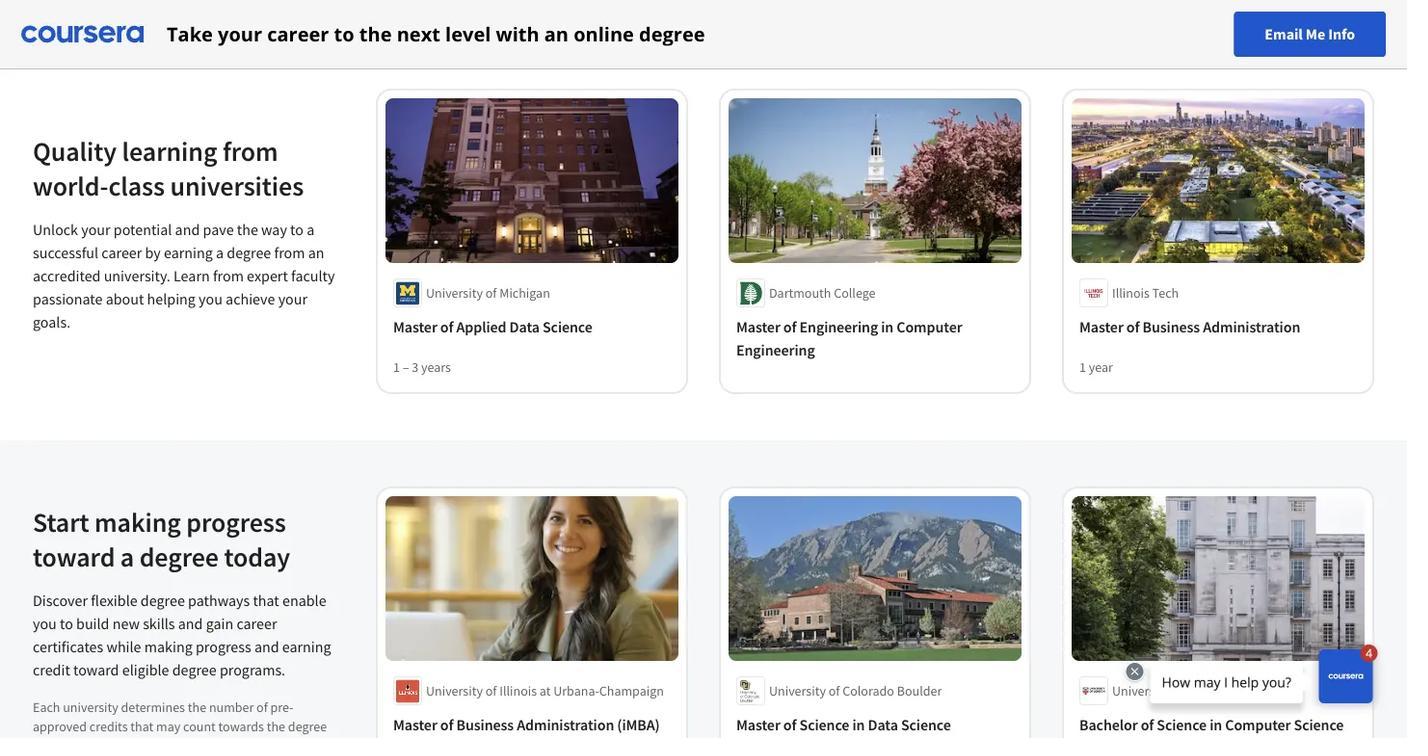 Task type: vqa. For each thing, say whether or not it's contained in the screenshot.
bottommost YOUR
yes



Task type: describe. For each thing, give the bounding box(es) containing it.
dartmouth
[[769, 284, 832, 302]]

master of science in data science link
[[737, 714, 1014, 737]]

1 for master of applied data science
[[393, 359, 400, 376]]

by
[[145, 243, 161, 263]]

achieve
[[226, 290, 275, 309]]

of for master of business administration (imba)
[[440, 715, 454, 735]]

administration for master of business administration (imba)
[[517, 715, 614, 735]]

level
[[446, 21, 491, 47]]

each
[[33, 699, 60, 716]]

of for university of michigan
[[486, 284, 497, 302]]

expert
[[247, 267, 288, 286]]

me
[[1306, 25, 1326, 44]]

degree right online
[[639, 21, 705, 47]]

potential
[[114, 220, 172, 240]]

administration for master of business administration
[[1204, 317, 1301, 337]]

london
[[1186, 683, 1229, 700]]

boulder
[[897, 683, 942, 700]]

2 vertical spatial from
[[213, 267, 244, 286]]

2 vertical spatial and
[[254, 638, 279, 657]]

of for bachelor of science in computer science
[[1141, 715, 1154, 735]]

coursera image
[[21, 19, 144, 50]]

progress inside discover flexible degree pathways that enable you to build new skills and gain career certificates while making progress and earning credit toward eligible degree programs.
[[196, 638, 251, 657]]

1 horizontal spatial data
[[868, 715, 898, 735]]

the up 'count'
[[188, 699, 206, 716]]

each university determines the number of pre- approved credits that may count towards the degree requirements according to institutional policies.
[[33, 699, 327, 739]]

master of business administration
[[1080, 317, 1301, 337]]

career inside unlock your potential and pave the way to a successful career by earning a degree from an accredited university. learn from expert faculty passionate about helping you achieve your goals.
[[102, 243, 142, 263]]

helping
[[147, 290, 196, 309]]

take
[[167, 21, 213, 47]]

master of business administration (imba)
[[393, 715, 660, 735]]

0 vertical spatial career
[[267, 21, 329, 47]]

your for unlock
[[81, 220, 110, 240]]

university for master of business administration (imba)
[[426, 683, 483, 700]]

may
[[156, 718, 181, 735]]

0 vertical spatial engineering
[[800, 317, 879, 337]]

enable
[[282, 592, 326, 611]]

pave
[[203, 220, 234, 240]]

start
[[33, 505, 89, 539]]

dartmouth college
[[769, 284, 876, 302]]

the up policies.
[[267, 718, 285, 735]]

with
[[496, 21, 540, 47]]

master for master of applied data science
[[393, 317, 438, 337]]

the left next
[[360, 21, 392, 47]]

and inside unlock your potential and pave the way to a successful career by earning a degree from an accredited university. learn from expert faculty passionate about helping you achieve your goals.
[[175, 220, 200, 240]]

of for university of london
[[1172, 683, 1183, 700]]

start making progress toward a degree today
[[33, 505, 290, 574]]

university.
[[104, 267, 171, 286]]

goals.
[[33, 313, 71, 332]]

successful
[[33, 243, 98, 263]]

years
[[421, 359, 451, 376]]

master of engineering in computer engineering link
[[737, 315, 1014, 362]]

urbana-
[[554, 683, 600, 700]]

1 year
[[1080, 359, 1114, 376]]

in for bachelor of science in computer science
[[1210, 715, 1223, 735]]

of for university of colorado boulder
[[829, 683, 840, 700]]

while
[[106, 638, 141, 657]]

–
[[403, 359, 409, 376]]

in for master of science in data science
[[853, 715, 865, 735]]

earning inside discover flexible degree pathways that enable you to build new skills and gain career certificates while making progress and earning credit toward eligible degree programs.
[[282, 638, 331, 657]]

number
[[209, 699, 254, 716]]

in for master of engineering in computer engineering
[[882, 317, 894, 337]]

1 – 3 years
[[393, 359, 451, 376]]

master of business administration link
[[1080, 315, 1358, 338]]

accredited
[[33, 267, 101, 286]]

university for master of applied data science
[[426, 284, 483, 302]]

skills
[[143, 615, 175, 634]]

discover
[[33, 592, 88, 611]]

gain
[[206, 615, 234, 634]]

build
[[76, 615, 109, 634]]

master for master of business administration (imba)
[[393, 715, 438, 735]]

email
[[1265, 25, 1303, 44]]

faculty
[[291, 267, 335, 286]]

university of london
[[1113, 683, 1229, 700]]

approved
[[33, 718, 87, 735]]

master of engineering in computer engineering
[[737, 317, 963, 360]]

unlock
[[33, 220, 78, 240]]

eligible
[[122, 661, 169, 680]]

of for university of illinois at urbana-champaign
[[486, 683, 497, 700]]

master of applied data science link
[[393, 315, 671, 338]]

an inside unlock your potential and pave the way to a successful career by earning a degree from an accredited university. learn from expert faculty passionate about helping you achieve your goals.
[[308, 243, 324, 263]]

programs.
[[220, 661, 286, 680]]

3
[[412, 359, 419, 376]]

certificates
[[33, 638, 103, 657]]

of for master of business administration
[[1127, 317, 1140, 337]]

a inside start making progress toward a degree today
[[120, 540, 134, 574]]

illinois tech
[[1113, 284, 1179, 302]]

1 vertical spatial and
[[178, 615, 203, 634]]

master for master of science in data science
[[737, 715, 781, 735]]

bachelor
[[1080, 715, 1138, 735]]

2 vertical spatial your
[[278, 290, 308, 309]]

champaign
[[600, 683, 664, 700]]

(imba)
[[617, 715, 660, 735]]



Task type: locate. For each thing, give the bounding box(es) containing it.
toward inside start making progress toward a degree today
[[33, 540, 115, 574]]

credit
[[33, 661, 70, 680]]

pre-
[[271, 699, 294, 716]]

career
[[267, 21, 329, 47], [102, 243, 142, 263], [237, 615, 277, 634]]

university up bachelor
[[1113, 683, 1170, 700]]

illinois left tech
[[1113, 284, 1150, 302]]

engineering down dartmouth
[[737, 340, 815, 360]]

earning
[[164, 243, 213, 263], [282, 638, 331, 657]]

degree up expert in the top of the page
[[227, 243, 271, 263]]

0 vertical spatial toward
[[33, 540, 115, 574]]

email me info button
[[1235, 12, 1387, 57]]

0 horizontal spatial earning
[[164, 243, 213, 263]]

0 vertical spatial your
[[218, 21, 262, 47]]

1 horizontal spatial in
[[882, 317, 894, 337]]

a up flexible at the left bottom of page
[[120, 540, 134, 574]]

1 horizontal spatial your
[[218, 21, 262, 47]]

0 horizontal spatial administration
[[517, 715, 614, 735]]

year
[[1089, 359, 1114, 376]]

that
[[253, 592, 279, 611], [131, 718, 154, 735]]

2 vertical spatial a
[[120, 540, 134, 574]]

a down pave
[[216, 243, 224, 263]]

0 vertical spatial and
[[175, 220, 200, 240]]

0 horizontal spatial computer
[[897, 317, 963, 337]]

1 horizontal spatial that
[[253, 592, 279, 611]]

0 horizontal spatial an
[[308, 243, 324, 263]]

you
[[199, 290, 223, 309], [33, 615, 57, 634]]

email me info
[[1265, 25, 1356, 44]]

from up universities
[[223, 134, 278, 168]]

1 left year
[[1080, 359, 1087, 376]]

way
[[261, 220, 287, 240]]

learn
[[174, 267, 210, 286]]

0 vertical spatial a
[[307, 220, 315, 240]]

0 vertical spatial illinois
[[1113, 284, 1150, 302]]

1 horizontal spatial a
[[216, 243, 224, 263]]

new
[[113, 615, 140, 634]]

1 left '–'
[[393, 359, 400, 376]]

degree up skills
[[141, 592, 185, 611]]

progress down gain on the bottom of page
[[196, 638, 251, 657]]

universities
[[170, 169, 304, 202]]

0 vertical spatial business
[[1143, 317, 1201, 337]]

1 vertical spatial making
[[144, 638, 193, 657]]

to up certificates
[[60, 615, 73, 634]]

bachelor of science in computer science
[[1080, 715, 1344, 735]]

today
[[224, 540, 290, 574]]

making
[[95, 505, 181, 539], [144, 638, 193, 657]]

0 horizontal spatial in
[[853, 715, 865, 735]]

1 vertical spatial career
[[102, 243, 142, 263]]

passionate
[[33, 290, 103, 309]]

0 horizontal spatial 1
[[393, 359, 400, 376]]

toward inside discover flexible degree pathways that enable you to build new skills and gain career certificates while making progress and earning credit toward eligible degree programs.
[[73, 661, 119, 680]]

university for master of science in data science
[[769, 683, 826, 700]]

2 horizontal spatial a
[[307, 220, 315, 240]]

2 1 from the left
[[1080, 359, 1087, 376]]

institutional
[[184, 737, 253, 739]]

university up master of science in data science
[[769, 683, 826, 700]]

business for master of business administration (imba)
[[457, 715, 514, 735]]

college
[[834, 284, 876, 302]]

university up master of business administration (imba)
[[426, 683, 483, 700]]

towards
[[218, 718, 264, 735]]

1 vertical spatial your
[[81, 220, 110, 240]]

you down "discover"
[[33, 615, 57, 634]]

count
[[183, 718, 216, 735]]

michigan
[[500, 284, 550, 302]]

0 vertical spatial administration
[[1204, 317, 1301, 337]]

of for master of engineering in computer engineering
[[784, 317, 797, 337]]

to down may at the bottom left
[[170, 737, 181, 739]]

1 vertical spatial illinois
[[500, 683, 537, 700]]

1 horizontal spatial earning
[[282, 638, 331, 657]]

next
[[397, 21, 441, 47]]

of
[[486, 284, 497, 302], [440, 317, 454, 337], [784, 317, 797, 337], [1127, 317, 1140, 337], [486, 683, 497, 700], [829, 683, 840, 700], [1172, 683, 1183, 700], [257, 699, 268, 716], [440, 715, 454, 735], [784, 715, 797, 735], [1141, 715, 1154, 735]]

you down "learn"
[[199, 290, 223, 309]]

1 vertical spatial progress
[[196, 638, 251, 657]]

1
[[393, 359, 400, 376], [1080, 359, 1087, 376]]

0 vertical spatial making
[[95, 505, 181, 539]]

computer for engineering
[[897, 317, 963, 337]]

2 vertical spatial career
[[237, 615, 277, 634]]

the
[[360, 21, 392, 47], [237, 220, 258, 240], [188, 699, 206, 716], [267, 718, 285, 735]]

0 horizontal spatial your
[[81, 220, 110, 240]]

1 vertical spatial a
[[216, 243, 224, 263]]

0 vertical spatial computer
[[897, 317, 963, 337]]

class
[[108, 169, 165, 202]]

discover flexible degree pathways that enable you to build new skills and gain career certificates while making progress and earning credit toward eligible degree programs.
[[33, 592, 331, 680]]

earning down enable
[[282, 638, 331, 657]]

1 vertical spatial from
[[274, 243, 305, 263]]

illinois
[[1113, 284, 1150, 302], [500, 683, 537, 700]]

tech
[[1153, 284, 1179, 302]]

university of colorado boulder
[[769, 683, 942, 700]]

from up achieve
[[213, 267, 244, 286]]

you inside discover flexible degree pathways that enable you to build new skills and gain career certificates while making progress and earning credit toward eligible degree programs.
[[33, 615, 57, 634]]

an right with on the left
[[545, 21, 569, 47]]

pathways
[[188, 592, 250, 611]]

1 for master of business administration
[[1080, 359, 1087, 376]]

master inside "master of engineering in computer engineering"
[[737, 317, 781, 337]]

1 horizontal spatial you
[[199, 290, 223, 309]]

university up applied
[[426, 284, 483, 302]]

degree inside each university determines the number of pre- approved credits that may count towards the degree requirements according to institutional policies.
[[288, 718, 327, 735]]

colorado
[[843, 683, 895, 700]]

1 horizontal spatial business
[[1143, 317, 1201, 337]]

bachelor of science in computer science link
[[1080, 714, 1358, 737]]

1 1 from the left
[[393, 359, 400, 376]]

online
[[574, 21, 634, 47]]

at
[[540, 683, 551, 700]]

career inside discover flexible degree pathways that enable you to build new skills and gain career certificates while making progress and earning credit toward eligible degree programs.
[[237, 615, 277, 634]]

master of applied data science
[[393, 317, 593, 337]]

university for bachelor of science in computer science
[[1113, 683, 1170, 700]]

1 horizontal spatial computer
[[1226, 715, 1292, 735]]

quality learning from world-class universities
[[33, 134, 304, 202]]

earning up "learn"
[[164, 243, 213, 263]]

1 vertical spatial engineering
[[737, 340, 815, 360]]

1 vertical spatial you
[[33, 615, 57, 634]]

requirements
[[33, 737, 109, 739]]

you inside unlock your potential and pave the way to a successful career by earning a degree from an accredited university. learn from expert faculty passionate about helping you achieve your goals.
[[199, 290, 223, 309]]

your for take
[[218, 21, 262, 47]]

world-
[[33, 169, 108, 202]]

business down university of illinois at urbana-champaign
[[457, 715, 514, 735]]

university
[[63, 699, 118, 716]]

to left next
[[334, 21, 355, 47]]

the left the way
[[237, 220, 258, 240]]

1 vertical spatial computer
[[1226, 715, 1292, 735]]

1 vertical spatial data
[[868, 715, 898, 735]]

from down the way
[[274, 243, 305, 263]]

applied
[[457, 317, 507, 337]]

computer inside "master of engineering in computer engineering"
[[897, 317, 963, 337]]

0 vertical spatial from
[[223, 134, 278, 168]]

and
[[175, 220, 200, 240], [178, 615, 203, 634], [254, 638, 279, 657]]

master of business administration (imba) link
[[393, 714, 671, 737]]

of for master of applied data science
[[440, 317, 454, 337]]

0 vertical spatial earning
[[164, 243, 213, 263]]

that left enable
[[253, 592, 279, 611]]

flexible
[[91, 592, 138, 611]]

making inside discover flexible degree pathways that enable you to build new skills and gain career certificates while making progress and earning credit toward eligible degree programs.
[[144, 638, 193, 657]]

toward down start
[[33, 540, 115, 574]]

your up successful
[[81, 220, 110, 240]]

business down tech
[[1143, 317, 1201, 337]]

1 horizontal spatial administration
[[1204, 317, 1301, 337]]

of inside each university determines the number of pre- approved credits that may count towards the degree requirements according to institutional policies.
[[257, 699, 268, 716]]

master for master of business administration
[[1080, 317, 1124, 337]]

making down skills
[[144, 638, 193, 657]]

business for master of business administration
[[1143, 317, 1201, 337]]

a
[[307, 220, 315, 240], [216, 243, 224, 263], [120, 540, 134, 574]]

1 vertical spatial earning
[[282, 638, 331, 657]]

computer for science
[[1226, 715, 1292, 735]]

degree right eligible
[[172, 661, 217, 680]]

0 horizontal spatial business
[[457, 715, 514, 735]]

your right 'take'
[[218, 21, 262, 47]]

that inside each university determines the number of pre- approved credits that may count towards the degree requirements according to institutional policies.
[[131, 718, 154, 735]]

university of michigan
[[426, 284, 550, 302]]

master
[[393, 317, 438, 337], [737, 317, 781, 337], [1080, 317, 1124, 337], [393, 715, 438, 735], [737, 715, 781, 735]]

engineering down college
[[800, 317, 879, 337]]

degree inside start making progress toward a degree today
[[140, 540, 219, 574]]

about
[[106, 290, 144, 309]]

0 vertical spatial progress
[[186, 505, 286, 539]]

degree inside unlock your potential and pave the way to a successful career by earning a degree from an accredited university. learn from expert faculty passionate about helping you achieve your goals.
[[227, 243, 271, 263]]

data down michigan in the top of the page
[[510, 317, 540, 337]]

earning inside unlock your potential and pave the way to a successful career by earning a degree from an accredited university. learn from expert faculty passionate about helping you achieve your goals.
[[164, 243, 213, 263]]

learning
[[122, 134, 217, 168]]

to inside each university determines the number of pre- approved credits that may count towards the degree requirements according to institutional policies.
[[170, 737, 181, 739]]

1 vertical spatial administration
[[517, 715, 614, 735]]

info
[[1329, 25, 1356, 44]]

and left gain on the bottom of page
[[178, 615, 203, 634]]

that up according on the left bottom of the page
[[131, 718, 154, 735]]

degree up policies.
[[288, 718, 327, 735]]

from inside quality learning from world-class universities
[[223, 134, 278, 168]]

2 horizontal spatial in
[[1210, 715, 1223, 735]]

0 horizontal spatial data
[[510, 317, 540, 337]]

1 vertical spatial that
[[131, 718, 154, 735]]

0 horizontal spatial a
[[120, 540, 134, 574]]

of inside "master of engineering in computer engineering"
[[784, 317, 797, 337]]

1 horizontal spatial illinois
[[1113, 284, 1150, 302]]

master of science in data science
[[737, 715, 951, 735]]

toward
[[33, 540, 115, 574], [73, 661, 119, 680]]

0 vertical spatial an
[[545, 21, 569, 47]]

of for master of science in data science
[[784, 715, 797, 735]]

1 vertical spatial an
[[308, 243, 324, 263]]

according
[[111, 737, 167, 739]]

making right start
[[95, 505, 181, 539]]

0 vertical spatial you
[[199, 290, 223, 309]]

0 vertical spatial that
[[253, 592, 279, 611]]

progress inside start making progress toward a degree today
[[186, 505, 286, 539]]

1 vertical spatial business
[[457, 715, 514, 735]]

the inside unlock your potential and pave the way to a successful career by earning a degree from an accredited university. learn from expert faculty passionate about helping you achieve your goals.
[[237, 220, 258, 240]]

0 horizontal spatial that
[[131, 718, 154, 735]]

toward down while
[[73, 661, 119, 680]]

credits
[[90, 718, 128, 735]]

in inside "master of engineering in computer engineering"
[[882, 317, 894, 337]]

making inside start making progress toward a degree today
[[95, 505, 181, 539]]

determines
[[121, 699, 185, 716]]

1 horizontal spatial an
[[545, 21, 569, 47]]

policies.
[[255, 737, 302, 739]]

a right the way
[[307, 220, 315, 240]]

to right the way
[[290, 220, 304, 240]]

degree up pathways
[[140, 540, 219, 574]]

to inside discover flexible degree pathways that enable you to build new skills and gain career certificates while making progress and earning credit toward eligible degree programs.
[[60, 615, 73, 634]]

university of illinois at urbana-champaign
[[426, 683, 664, 700]]

an up faculty
[[308, 243, 324, 263]]

engineering
[[800, 317, 879, 337], [737, 340, 815, 360]]

science
[[543, 317, 593, 337], [800, 715, 850, 735], [901, 715, 951, 735], [1157, 715, 1207, 735], [1295, 715, 1344, 735]]

master for master of engineering in computer engineering
[[737, 317, 781, 337]]

0 vertical spatial data
[[510, 317, 540, 337]]

progress
[[186, 505, 286, 539], [196, 638, 251, 657]]

and left pave
[[175, 220, 200, 240]]

0 horizontal spatial illinois
[[500, 683, 537, 700]]

0 horizontal spatial you
[[33, 615, 57, 634]]

and up "programs."
[[254, 638, 279, 657]]

illinois left at
[[500, 683, 537, 700]]

from
[[223, 134, 278, 168], [274, 243, 305, 263], [213, 267, 244, 286]]

your down faculty
[[278, 290, 308, 309]]

unlock your potential and pave the way to a successful career by earning a degree from an accredited university. learn from expert faculty passionate about helping you achieve your goals.
[[33, 220, 335, 332]]

progress up today
[[186, 505, 286, 539]]

2 horizontal spatial your
[[278, 290, 308, 309]]

that inside discover flexible degree pathways that enable you to build new skills and gain career certificates while making progress and earning credit toward eligible degree programs.
[[253, 592, 279, 611]]

to
[[334, 21, 355, 47], [290, 220, 304, 240], [60, 615, 73, 634], [170, 737, 181, 739]]

to inside unlock your potential and pave the way to a successful career by earning a degree from an accredited university. learn from expert faculty passionate about helping you achieve your goals.
[[290, 220, 304, 240]]

data down colorado
[[868, 715, 898, 735]]

take your career to the next level with an online degree
[[167, 21, 705, 47]]

your
[[218, 21, 262, 47], [81, 220, 110, 240], [278, 290, 308, 309]]

1 horizontal spatial 1
[[1080, 359, 1087, 376]]

1 vertical spatial toward
[[73, 661, 119, 680]]



